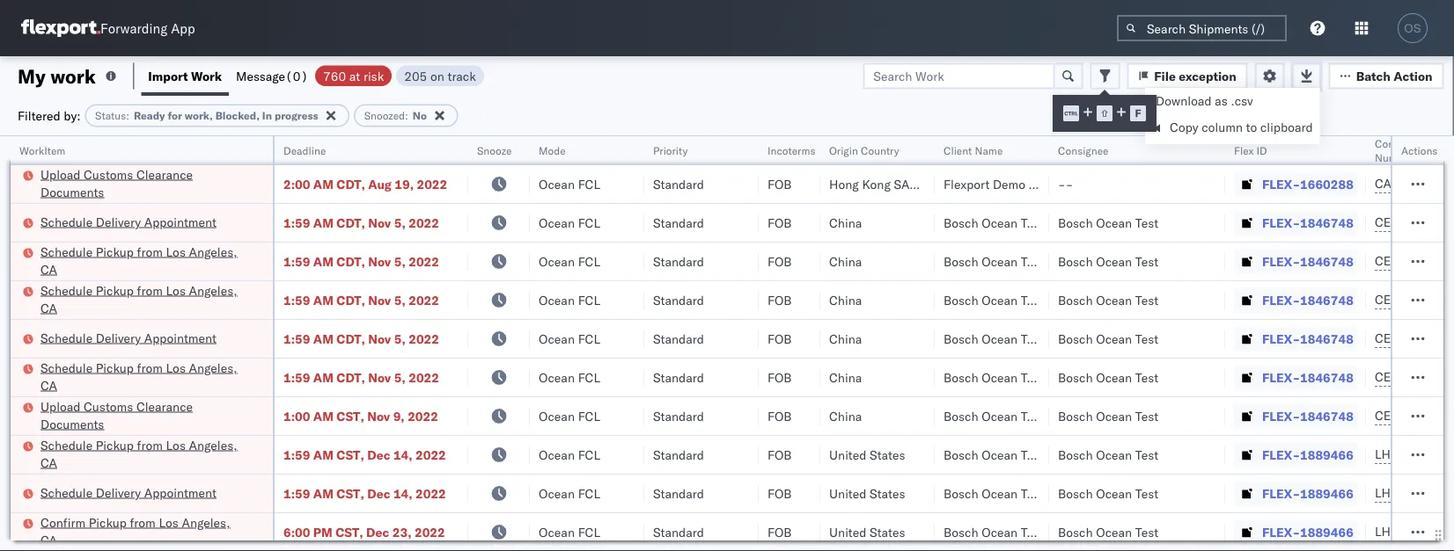 Task type: locate. For each thing, give the bounding box(es) containing it.
resize handle column header for flex id
[[1345, 136, 1366, 552]]

by:
[[64, 108, 81, 123]]

angeles, inside confirm pickup from los angeles, ca
[[182, 515, 230, 531]]

upload customs clearance documents for 1:00 am cst, nov 9, 2022
[[40, 399, 193, 432]]

dec left '23,'
[[366, 525, 389, 540]]

0 vertical spatial consignee
[[1058, 144, 1109, 157]]

3 united from the top
[[829, 525, 866, 540]]

2 delivery from the top
[[96, 331, 141, 346]]

2 lhuu789456 from the top
[[1375, 486, 1454, 501]]

5, for 1:59 am cdt, nov 5, 2022's schedule delivery appointment link
[[394, 331, 406, 347]]

dec for schedule pickup from los angeles, ca
[[367, 448, 390, 463]]

3 resize handle column header from the left
[[509, 136, 530, 552]]

2 united states from the top
[[829, 486, 905, 502]]

2 - from the left
[[1066, 176, 1073, 192]]

upload customs clearance documents link
[[40, 166, 250, 201], [40, 398, 250, 433]]

9 am from the top
[[313, 486, 333, 502]]

standard for fourth schedule pickup from los angeles, ca button from the top of the page
[[653, 448, 704, 463]]

flex-1846748 button
[[1234, 211, 1357, 235], [1234, 211, 1357, 235], [1234, 250, 1357, 274], [1234, 250, 1357, 274], [1234, 288, 1357, 313], [1234, 288, 1357, 313], [1234, 327, 1357, 352], [1234, 327, 1357, 352], [1234, 366, 1357, 390], [1234, 366, 1357, 390], [1234, 404, 1357, 429], [1234, 404, 1357, 429]]

6 resize handle column header from the left
[[799, 136, 820, 552]]

1 schedule from the top
[[40, 214, 93, 230]]

bosch ocean test
[[944, 215, 1044, 231], [1058, 215, 1159, 231], [944, 254, 1044, 269], [1058, 254, 1159, 269], [944, 293, 1044, 308], [1058, 293, 1159, 308], [944, 331, 1044, 347], [1058, 331, 1159, 347], [944, 370, 1044, 386], [1058, 370, 1159, 386], [944, 409, 1044, 424], [1058, 409, 1159, 424], [944, 448, 1044, 463], [1058, 448, 1159, 463], [944, 486, 1044, 502], [1058, 486, 1159, 502], [944, 525, 1044, 540], [1058, 525, 1159, 540]]

cst, for schedule delivery appointment
[[336, 486, 364, 502]]

united states for schedule delivery appointment
[[829, 486, 905, 502]]

appointment for 1:59 am cdt, nov 5, 2022
[[144, 331, 216, 346]]

3 1:59 am cdt, nov 5, 2022 from the top
[[283, 293, 439, 308]]

workitem button
[[11, 140, 255, 158]]

1 vertical spatial 14,
[[393, 486, 412, 502]]

cst, up 6:00 pm cst, dec 23, 2022
[[336, 486, 364, 502]]

import work
[[148, 68, 222, 84]]

2 1889466 from the top
[[1300, 486, 1354, 502]]

7 1:59 from the top
[[283, 486, 310, 502]]

am for fourth "schedule pickup from los angeles, ca" link from the bottom of the page
[[313, 254, 333, 269]]

documents
[[40, 184, 104, 200], [40, 417, 104, 432]]

4 schedule pickup from los angeles, ca from the top
[[40, 438, 237, 471]]

consignee right demo
[[1029, 176, 1088, 192]]

3 5, from the top
[[394, 293, 406, 308]]

schedule for schedule delivery appointment button associated with 1:59 am cdt, nov 5, 2022
[[40, 331, 93, 346]]

1889466 for schedule pickup from los angeles, ca
[[1300, 448, 1354, 463]]

schedule pickup from los angeles, ca link
[[40, 243, 250, 279], [40, 282, 250, 317], [40, 360, 250, 395], [40, 437, 250, 472]]

cst, for upload customs clearance documents
[[336, 409, 364, 424]]

1 schedule delivery appointment from the top
[[40, 214, 216, 230]]

upload customs clearance documents button for 2:00 am cdt, aug 19, 2022
[[40, 166, 250, 203]]

2 5, from the top
[[394, 254, 406, 269]]

8 resize handle column header from the left
[[1028, 136, 1049, 552]]

action
[[1394, 68, 1432, 84]]

14, up '23,'
[[393, 486, 412, 502]]

1 schedule delivery appointment link from the top
[[40, 213, 216, 231]]

2 united from the top
[[829, 486, 866, 502]]

confirm pickup from los angeles, ca link
[[40, 514, 250, 550]]

5 flex-1846748 from the top
[[1262, 370, 1354, 386]]

7 resize handle column header from the left
[[914, 136, 935, 552]]

1 vertical spatial delivery
[[96, 331, 141, 346]]

2 fcl from the top
[[578, 215, 600, 231]]

schedule for fourth schedule pickup from los angeles, ca button from the bottom
[[40, 244, 93, 260]]

standard for schedule delivery appointment button associated with 1:59 am cdt, nov 5, 2022
[[653, 331, 704, 347]]

upload customs clearance documents
[[40, 167, 193, 200], [40, 399, 193, 432]]

1 vertical spatial upload
[[40, 399, 80, 415]]

ceau7522281 for fourth "schedule pickup from los angeles, ca" link from the bottom of the page
[[1375, 253, 1454, 269]]

los
[[166, 244, 186, 260], [166, 283, 186, 298], [166, 360, 186, 376], [166, 438, 186, 453], [159, 515, 179, 531]]

2 fob from the top
[[768, 215, 792, 231]]

download
[[1156, 93, 1212, 109]]

14, for schedule pickup from los angeles, ca
[[393, 448, 412, 463]]

united states for confirm pickup from los angeles, ca
[[829, 525, 905, 540]]

ocean
[[539, 176, 575, 192], [539, 215, 575, 231], [982, 215, 1018, 231], [1096, 215, 1132, 231], [539, 254, 575, 269], [982, 254, 1018, 269], [1096, 254, 1132, 269], [539, 293, 575, 308], [982, 293, 1018, 308], [1096, 293, 1132, 308], [539, 331, 575, 347], [982, 331, 1018, 347], [1096, 331, 1132, 347], [539, 370, 575, 386], [982, 370, 1018, 386], [1096, 370, 1132, 386], [539, 409, 575, 424], [982, 409, 1018, 424], [1096, 409, 1132, 424], [539, 448, 575, 463], [982, 448, 1018, 463], [1096, 448, 1132, 463], [539, 486, 575, 502], [982, 486, 1018, 502], [1096, 486, 1132, 502], [539, 525, 575, 540], [982, 525, 1018, 540], [1096, 525, 1132, 540]]

:
[[126, 109, 129, 122], [405, 109, 408, 122]]

0 vertical spatial 1:59 am cst, dec 14, 2022
[[283, 448, 446, 463]]

standard
[[653, 176, 704, 192], [653, 215, 704, 231], [653, 254, 704, 269], [653, 293, 704, 308], [653, 331, 704, 347], [653, 370, 704, 386], [653, 409, 704, 424], [653, 448, 704, 463], [653, 486, 704, 502], [653, 525, 704, 540]]

: for status
[[126, 109, 129, 122]]

14, down 9,
[[393, 448, 412, 463]]

3 flex-1846748 from the top
[[1262, 293, 1354, 308]]

1 1846748 from the top
[[1300, 215, 1354, 231]]

resize handle column header for client name
[[1028, 136, 1049, 552]]

consignee up --
[[1058, 144, 1109, 157]]

7 fcl from the top
[[578, 409, 600, 424]]

2 vertical spatial delivery
[[96, 485, 141, 501]]

1 vertical spatial united states
[[829, 486, 905, 502]]

1 5, from the top
[[394, 215, 406, 231]]

2 vertical spatial schedule delivery appointment button
[[40, 485, 216, 504]]

united for schedule delivery appointment
[[829, 486, 866, 502]]

incoterms button
[[759, 140, 828, 158]]

dec down 1:00 am cst, nov 9, 2022
[[367, 448, 390, 463]]

cdt, for fourth "schedule pickup from los angeles, ca" link from the bottom of the page
[[336, 254, 365, 269]]

6 fob from the top
[[768, 370, 792, 386]]

1 schedule pickup from los angeles, ca from the top
[[40, 244, 237, 277]]

2 1:59 am cst, dec 14, 2022 from the top
[[283, 486, 446, 502]]

united states
[[829, 448, 905, 463], [829, 486, 905, 502], [829, 525, 905, 540]]

2 vertical spatial schedule delivery appointment link
[[40, 485, 216, 502]]

1 states from the top
[[870, 448, 905, 463]]

my
[[18, 64, 46, 88]]

2 schedule pickup from los angeles, ca link from the top
[[40, 282, 250, 317]]

7 schedule from the top
[[40, 485, 93, 501]]

2 vertical spatial flex-1889466
[[1262, 525, 1354, 540]]

deadline button
[[275, 140, 451, 158]]

0 vertical spatial upload customs clearance documents button
[[40, 166, 250, 203]]

3 flex- from the top
[[1262, 254, 1300, 269]]

1 vertical spatial consignee
[[1029, 176, 1088, 192]]

1 vertical spatial appointment
[[144, 331, 216, 346]]

schedule delivery appointment button for 1:59 am cdt, nov 5, 2022
[[40, 330, 216, 349]]

2 vertical spatial united
[[829, 525, 866, 540]]

states for schedule delivery appointment
[[870, 486, 905, 502]]

8 ocean fcl from the top
[[539, 448, 600, 463]]

los for third "schedule pickup from los angeles, ca" link
[[166, 360, 186, 376]]

consignee button
[[1049, 140, 1208, 158]]

ca inside confirm pickup from los angeles, ca
[[40, 533, 57, 548]]

: left no
[[405, 109, 408, 122]]

0 vertical spatial documents
[[40, 184, 104, 200]]

cst,
[[336, 409, 364, 424], [336, 448, 364, 463], [336, 486, 364, 502], [336, 525, 363, 540]]

fob for 4th "schedule pickup from los angeles, ca" link
[[768, 448, 792, 463]]

work,
[[185, 109, 213, 122]]

am
[[313, 176, 333, 192], [313, 215, 333, 231], [313, 254, 333, 269], [313, 293, 333, 308], [313, 331, 333, 347], [313, 370, 333, 386], [313, 409, 333, 424], [313, 448, 333, 463], [313, 486, 333, 502]]

schedule delivery appointment button for 1:59 am cst, dec 14, 2022
[[40, 485, 216, 504]]

2 vertical spatial lhuu789456
[[1375, 525, 1454, 540]]

1 standard from the top
[[653, 176, 704, 192]]

file
[[1154, 68, 1176, 84]]

list box
[[1145, 88, 1320, 144]]

from
[[137, 244, 163, 260], [137, 283, 163, 298], [137, 360, 163, 376], [137, 438, 163, 453], [130, 515, 156, 531]]

1 upload customs clearance documents from the top
[[40, 167, 193, 200]]

cst, down 1:00 am cst, nov 9, 2022
[[336, 448, 364, 463]]

los inside confirm pickup from los angeles, ca
[[159, 515, 179, 531]]

upload customs clearance documents for 2:00 am cdt, aug 19, 2022
[[40, 167, 193, 200]]

ca for third "schedule pickup from los angeles, ca" link
[[40, 378, 57, 393]]

confirm pickup from los angeles, ca button
[[40, 514, 250, 551]]

1 schedule pickup from los angeles, ca button from the top
[[40, 243, 250, 280]]

1846748 for second "schedule pickup from los angeles, ca" link from the top
[[1300, 293, 1354, 308]]

4 resize handle column header from the left
[[623, 136, 644, 552]]

1 vertical spatial upload customs clearance documents link
[[40, 398, 250, 433]]

flex-1660288 button
[[1234, 172, 1357, 197], [1234, 172, 1357, 197]]

1 : from the left
[[126, 109, 129, 122]]

4 ceau7522281 from the top
[[1375, 331, 1454, 346]]

1:59 for second schedule pickup from los angeles, ca button from the bottom
[[283, 370, 310, 386]]

schedule delivery appointment button
[[40, 213, 216, 233], [40, 330, 216, 349], [40, 485, 216, 504]]

0 vertical spatial united
[[829, 448, 866, 463]]

4 schedule from the top
[[40, 331, 93, 346]]

resize handle column header for deadline
[[447, 136, 468, 552]]

4 1:59 from the top
[[283, 331, 310, 347]]

0 vertical spatial customs
[[84, 167, 133, 182]]

2 upload customs clearance documents button from the top
[[40, 398, 250, 435]]

0 vertical spatial upload customs clearance documents
[[40, 167, 193, 200]]

2 vertical spatial united states
[[829, 525, 905, 540]]

3 fob from the top
[[768, 254, 792, 269]]

19,
[[395, 176, 414, 192]]

7 am from the top
[[313, 409, 333, 424]]

message
[[236, 68, 285, 84]]

1 horizontal spatial :
[[405, 109, 408, 122]]

1:00 am cst, nov 9, 2022
[[283, 409, 438, 424]]

pickup
[[96, 244, 134, 260], [96, 283, 134, 298], [96, 360, 134, 376], [96, 438, 134, 453], [89, 515, 127, 531]]

am for schedule delivery appointment link corresponding to 1:59 am cst, dec 14, 2022
[[313, 486, 333, 502]]

2 vertical spatial dec
[[366, 525, 389, 540]]

cdt,
[[336, 176, 365, 192], [336, 215, 365, 231], [336, 254, 365, 269], [336, 293, 365, 308], [336, 331, 365, 347], [336, 370, 365, 386]]

united for schedule pickup from los angeles, ca
[[829, 448, 866, 463]]

1 vertical spatial clearance
[[136, 399, 193, 415]]

cst, for confirm pickup from los angeles, ca
[[336, 525, 363, 540]]

0 vertical spatial appointment
[[144, 214, 216, 230]]

cst, right 'pm'
[[336, 525, 363, 540]]

1 ceau7522281 from the top
[[1375, 215, 1454, 230]]

1 vertical spatial lhuu789456
[[1375, 486, 1454, 501]]

fob for confirm pickup from los angeles, ca link
[[768, 525, 792, 540]]

0 vertical spatial united states
[[829, 448, 905, 463]]

schedule pickup from los angeles, ca
[[40, 244, 237, 277], [40, 283, 237, 316], [40, 360, 237, 393], [40, 438, 237, 471]]

5 am from the top
[[313, 331, 333, 347]]

1 vertical spatial schedule delivery appointment
[[40, 331, 216, 346]]

schedule delivery appointment link for 1:59 am cst, dec 14, 2022
[[40, 485, 216, 502]]

1 vertical spatial customs
[[84, 399, 133, 415]]

cdt, for second "schedule pickup from los angeles, ca" link from the top
[[336, 293, 365, 308]]

from for 4th "schedule pickup from los angeles, ca" link
[[137, 438, 163, 453]]

1:59 am cst, dec 14, 2022
[[283, 448, 446, 463], [283, 486, 446, 502]]

lhuu789456
[[1375, 447, 1454, 463], [1375, 486, 1454, 501], [1375, 525, 1454, 540]]

demo
[[993, 176, 1025, 192]]

snooze
[[477, 144, 512, 157]]

0 vertical spatial upload
[[40, 167, 80, 182]]

-
[[1058, 176, 1066, 192], [1066, 176, 1073, 192]]

delivery for 1:59 am cdt, nov 5, 2022
[[96, 331, 141, 346]]

3 schedule delivery appointment button from the top
[[40, 485, 216, 504]]

0 vertical spatial flex-1889466
[[1262, 448, 1354, 463]]

pickup inside confirm pickup from los angeles, ca
[[89, 515, 127, 531]]

1 ocean fcl from the top
[[539, 176, 600, 192]]

0 vertical spatial schedule delivery appointment link
[[40, 213, 216, 231]]

1 vertical spatial 1:59 am cst, dec 14, 2022
[[283, 486, 446, 502]]

filtered by:
[[18, 108, 81, 123]]

2 standard from the top
[[653, 215, 704, 231]]

1846748
[[1300, 215, 1354, 231], [1300, 254, 1354, 269], [1300, 293, 1354, 308], [1300, 331, 1354, 347], [1300, 370, 1354, 386], [1300, 409, 1354, 424]]

3 delivery from the top
[[96, 485, 141, 501]]

0 horizontal spatial :
[[126, 109, 129, 122]]

3 fcl from the top
[[578, 254, 600, 269]]

resize handle column header
[[252, 136, 273, 552], [447, 136, 468, 552], [509, 136, 530, 552], [623, 136, 644, 552], [738, 136, 759, 552], [799, 136, 820, 552], [914, 136, 935, 552], [1028, 136, 1049, 552], [1204, 136, 1225, 552], [1345, 136, 1366, 552], [1422, 136, 1443, 552]]

china for fourth "schedule pickup from los angeles, ca" link from the bottom of the page
[[829, 254, 862, 269]]

2 vertical spatial schedule delivery appointment
[[40, 485, 216, 501]]

flexport. image
[[21, 19, 100, 37]]

cst, for schedule pickup from los angeles, ca
[[336, 448, 364, 463]]

1 vertical spatial documents
[[40, 417, 104, 432]]

2 vertical spatial 1889466
[[1300, 525, 1354, 540]]

4 5, from the top
[[394, 331, 406, 347]]

nov
[[368, 215, 391, 231], [368, 254, 391, 269], [368, 293, 391, 308], [368, 331, 391, 347], [368, 370, 391, 386], [367, 409, 390, 424]]

0 vertical spatial schedule delivery appointment button
[[40, 213, 216, 233]]

1 vertical spatial states
[[870, 486, 905, 502]]

bosch
[[944, 215, 978, 231], [1058, 215, 1093, 231], [944, 254, 978, 269], [1058, 254, 1093, 269], [944, 293, 978, 308], [1058, 293, 1093, 308], [944, 331, 978, 347], [1058, 331, 1093, 347], [944, 370, 978, 386], [1058, 370, 1093, 386], [944, 409, 978, 424], [1058, 409, 1093, 424], [944, 448, 978, 463], [1058, 448, 1093, 463], [944, 486, 978, 502], [1058, 486, 1093, 502], [944, 525, 978, 540], [1058, 525, 1093, 540]]

2 flex-1889466 from the top
[[1262, 486, 1354, 502]]

2 resize handle column header from the left
[[447, 136, 468, 552]]

3 schedule pickup from los angeles, ca link from the top
[[40, 360, 250, 395]]

0 vertical spatial 1889466
[[1300, 448, 1354, 463]]

no
[[413, 109, 427, 122]]

2 vertical spatial appointment
[[144, 485, 216, 501]]

1:59 for schedule delivery appointment button associated with 1:59 am cdt, nov 5, 2022
[[283, 331, 310, 347]]

6 ceau7522281 from the top
[[1375, 408, 1454, 424]]

8 fcl from the top
[[578, 448, 600, 463]]

dec up 6:00 pm cst, dec 23, 2022
[[367, 486, 390, 502]]

5 fob from the top
[[768, 331, 792, 347]]

1:59 am cst, dec 14, 2022 for schedule pickup from los angeles, ca
[[283, 448, 446, 463]]

documents for 2:00
[[40, 184, 104, 200]]

1:59 am cdt, nov 5, 2022
[[283, 215, 439, 231], [283, 254, 439, 269], [283, 293, 439, 308], [283, 331, 439, 347], [283, 370, 439, 386]]

0 vertical spatial 14,
[[393, 448, 412, 463]]

forwarding
[[100, 20, 167, 37]]

2 am from the top
[[313, 215, 333, 231]]

2 schedule delivery appointment button from the top
[[40, 330, 216, 349]]

customs for 2:00 am cdt, aug 19, 2022
[[84, 167, 133, 182]]

0 vertical spatial delivery
[[96, 214, 141, 230]]

1 vertical spatial dec
[[367, 486, 390, 502]]

2 upload from the top
[[40, 399, 80, 415]]

5 schedule from the top
[[40, 360, 93, 376]]

flex-1889466 for schedule pickup from los angeles, ca
[[1262, 448, 1354, 463]]

5,
[[394, 215, 406, 231], [394, 254, 406, 269], [394, 293, 406, 308], [394, 331, 406, 347], [394, 370, 406, 386]]

cst, left 9,
[[336, 409, 364, 424]]

actions
[[1401, 144, 1438, 157]]

ca for fourth "schedule pickup from los angeles, ca" link from the bottom of the page
[[40, 262, 57, 277]]

1 14, from the top
[[393, 448, 412, 463]]

schedule pickup from los angeles, ca for second "schedule pickup from los angeles, ca" link from the top
[[40, 283, 237, 316]]

incoterms
[[768, 144, 815, 157]]

1:59 am cst, dec 14, 2022 up 6:00 pm cst, dec 23, 2022
[[283, 486, 446, 502]]

3 am from the top
[[313, 254, 333, 269]]

1889466 for schedule delivery appointment
[[1300, 486, 1354, 502]]

flex-
[[1262, 176, 1300, 192], [1262, 215, 1300, 231], [1262, 254, 1300, 269], [1262, 293, 1300, 308], [1262, 331, 1300, 347], [1262, 370, 1300, 386], [1262, 409, 1300, 424], [1262, 448, 1300, 463], [1262, 486, 1300, 502], [1262, 525, 1300, 540]]

exception
[[1179, 68, 1236, 84]]

standard for fourth schedule pickup from los angeles, ca button from the bottom
[[653, 254, 704, 269]]

clearance
[[136, 167, 193, 182], [136, 399, 193, 415]]

standard for second schedule pickup from los angeles, ca button from the top
[[653, 293, 704, 308]]

am for the upload customs clearance documents link associated with 2:00 am cdt, aug 19, 2022
[[313, 176, 333, 192]]

: left ready
[[126, 109, 129, 122]]

united
[[829, 448, 866, 463], [829, 486, 866, 502], [829, 525, 866, 540]]

resize handle column header for origin country
[[914, 136, 935, 552]]

1 am from the top
[[313, 176, 333, 192]]

5, for second "schedule pickup from los angeles, ca" link from the top
[[394, 293, 406, 308]]

1 documents from the top
[[40, 184, 104, 200]]

ceau7522281
[[1375, 215, 1454, 230], [1375, 253, 1454, 269], [1375, 292, 1454, 308], [1375, 331, 1454, 346], [1375, 370, 1454, 385], [1375, 408, 1454, 424]]

cdt, for third "schedule pickup from los angeles, ca" link
[[336, 370, 365, 386]]

205
[[404, 68, 427, 84]]

0 vertical spatial lhuu789456
[[1375, 447, 1454, 463]]

from inside confirm pickup from los angeles, ca
[[130, 515, 156, 531]]

2:00 am cdt, aug 19, 2022
[[283, 176, 447, 192]]

kong
[[862, 176, 891, 192]]

united states for schedule pickup from los angeles, ca
[[829, 448, 905, 463]]

1 vertical spatial 1889466
[[1300, 486, 1354, 502]]

progress
[[275, 109, 318, 122]]

1 vertical spatial upload customs clearance documents button
[[40, 398, 250, 435]]

1 1:59 from the top
[[283, 215, 310, 231]]

los for 4th "schedule pickup from los angeles, ca" link
[[166, 438, 186, 453]]

5 ca from the top
[[40, 533, 57, 548]]

2:00
[[283, 176, 310, 192]]

los for second "schedule pickup from los angeles, ca" link from the top
[[166, 283, 186, 298]]

flex id button
[[1225, 140, 1348, 158]]

6:00 pm cst, dec 23, 2022
[[283, 525, 445, 540]]

resize handle column header for incoterms
[[799, 136, 820, 552]]

2 customs from the top
[[84, 399, 133, 415]]

4 fcl from the top
[[578, 293, 600, 308]]

0 vertical spatial schedule delivery appointment
[[40, 214, 216, 230]]

schedule
[[40, 214, 93, 230], [40, 244, 93, 260], [40, 283, 93, 298], [40, 331, 93, 346], [40, 360, 93, 376], [40, 438, 93, 453], [40, 485, 93, 501]]

1 vertical spatial schedule delivery appointment button
[[40, 330, 216, 349]]

resize handle column header for consignee
[[1204, 136, 1225, 552]]

6 standard from the top
[[653, 370, 704, 386]]

1 customs from the top
[[84, 167, 133, 182]]

china for 1:59 am cdt, nov 5, 2022's schedule delivery appointment link
[[829, 331, 862, 347]]

am for 1:00 am cst, nov 9, 2022's the upload customs clearance documents link
[[313, 409, 333, 424]]

1:59 am cst, dec 14, 2022 down 1:00 am cst, nov 9, 2022
[[283, 448, 446, 463]]

10 flex- from the top
[[1262, 525, 1300, 540]]

1 vertical spatial schedule delivery appointment link
[[40, 330, 216, 347]]

3 flex-1889466 from the top
[[1262, 525, 1354, 540]]

0 vertical spatial clearance
[[136, 167, 193, 182]]

upload
[[40, 167, 80, 182], [40, 399, 80, 415]]

1:59 am cst, dec 14, 2022 for schedule delivery appointment
[[283, 486, 446, 502]]

2 vertical spatial states
[[870, 525, 905, 540]]

upload for 2:00 am cdt, aug 19, 2022
[[40, 167, 80, 182]]

schedule for second schedule pickup from los angeles, ca button from the bottom
[[40, 360, 93, 376]]

appointment
[[144, 214, 216, 230], [144, 331, 216, 346], [144, 485, 216, 501]]

flex-1889466 button
[[1234, 443, 1357, 468], [1234, 443, 1357, 468], [1234, 482, 1357, 507], [1234, 482, 1357, 507], [1234, 521, 1357, 545], [1234, 521, 1357, 545]]

3 ca from the top
[[40, 378, 57, 393]]

schedule delivery appointment for 1:59 am cst, dec 14, 2022
[[40, 485, 216, 501]]

1889466 for confirm pickup from los angeles, ca
[[1300, 525, 1354, 540]]

3 1889466 from the top
[[1300, 525, 1354, 540]]

1 vertical spatial flex-1889466
[[1262, 486, 1354, 502]]

0 vertical spatial dec
[[367, 448, 390, 463]]

0 vertical spatial states
[[870, 448, 905, 463]]

3 1846748 from the top
[[1300, 293, 1354, 308]]

delivery
[[96, 214, 141, 230], [96, 331, 141, 346], [96, 485, 141, 501]]

5 1846748 from the top
[[1300, 370, 1354, 386]]

1 vertical spatial united
[[829, 486, 866, 502]]

united for confirm pickup from los angeles, ca
[[829, 525, 866, 540]]

flex-1846748 for 1:59 am cdt, nov 5, 2022's schedule delivery appointment link
[[1262, 331, 1354, 347]]

205 on track
[[404, 68, 476, 84]]

forwarding app
[[100, 20, 195, 37]]

0 vertical spatial upload customs clearance documents link
[[40, 166, 250, 201]]

1 vertical spatial upload customs clearance documents
[[40, 399, 193, 432]]

2 states from the top
[[870, 486, 905, 502]]

customs
[[84, 167, 133, 182], [84, 399, 133, 415]]



Task type: describe. For each thing, give the bounding box(es) containing it.
batch action button
[[1329, 63, 1444, 89]]

am for second "schedule pickup from los angeles, ca" link from the top
[[313, 293, 333, 308]]

consignee inside the consignee button
[[1058, 144, 1109, 157]]

Search Work text field
[[863, 63, 1055, 89]]

column
[[1202, 120, 1243, 135]]

upload for 1:00 am cst, nov 9, 2022
[[40, 399, 80, 415]]

from for second "schedule pickup from los angeles, ca" link from the top
[[137, 283, 163, 298]]

schedule pickup from los angeles, ca for 4th "schedule pickup from los angeles, ca" link
[[40, 438, 237, 471]]

1 flex-1846748 from the top
[[1262, 215, 1354, 231]]

6 1846748 from the top
[[1300, 409, 1354, 424]]

760
[[323, 68, 346, 84]]

1 appointment from the top
[[144, 214, 216, 230]]

upload customs clearance documents link for 2:00 am cdt, aug 19, 2022
[[40, 166, 250, 201]]

fcl for the upload customs clearance documents link associated with 2:00 am cdt, aug 19, 2022
[[578, 176, 600, 192]]

import
[[148, 68, 188, 84]]

2 cdt, from the top
[[336, 215, 365, 231]]

resize handle column header for workitem
[[252, 136, 273, 552]]

caiu7969337
[[1375, 176, 1454, 191]]

1 schedule delivery appointment button from the top
[[40, 213, 216, 233]]

6 flex-1846748 from the top
[[1262, 409, 1354, 424]]

resize handle column header for priority
[[738, 136, 759, 552]]

14, for schedule delivery appointment
[[393, 486, 412, 502]]

5 ocean fcl from the top
[[539, 331, 600, 347]]

1 schedule pickup from los angeles, ca link from the top
[[40, 243, 250, 279]]

standard for schedule delivery appointment button corresponding to 1:59 am cst, dec 14, 2022
[[653, 486, 704, 502]]

confirm
[[40, 515, 85, 531]]

forwarding app link
[[21, 19, 195, 37]]

batch action
[[1356, 68, 1432, 84]]

on
[[430, 68, 444, 84]]

container
[[1375, 137, 1422, 150]]

(0)
[[285, 68, 308, 84]]

clipboard
[[1260, 120, 1313, 135]]

track
[[448, 68, 476, 84]]

client
[[944, 144, 972, 157]]

origin country button
[[820, 140, 917, 158]]

.csv
[[1231, 93, 1253, 109]]

risk
[[363, 68, 384, 84]]

7 flex- from the top
[[1262, 409, 1300, 424]]

5, for fourth "schedule pickup from los angeles, ca" link from the bottom of the page
[[394, 254, 406, 269]]

import work button
[[141, 56, 229, 96]]

snoozed
[[364, 109, 405, 122]]

priority button
[[644, 140, 741, 158]]

am for 4th "schedule pickup from los angeles, ca" link
[[313, 448, 333, 463]]

6 flex- from the top
[[1262, 370, 1300, 386]]

: for snoozed
[[405, 109, 408, 122]]

os
[[1404, 22, 1421, 35]]

status : ready for work, blocked, in progress
[[95, 109, 318, 122]]

fcl for third "schedule pickup from los angeles, ca" link
[[578, 370, 600, 386]]

10 ocean fcl from the top
[[539, 525, 600, 540]]

1:00
[[283, 409, 310, 424]]

1 cdt, from the top
[[336, 176, 365, 192]]

sar
[[894, 176, 918, 192]]

fcl for confirm pickup from los angeles, ca link
[[578, 525, 600, 540]]

numbers
[[1375, 151, 1418, 164]]

schedule delivery appointment link for 1:59 am cdt, nov 5, 2022
[[40, 330, 216, 347]]

blocked,
[[215, 109, 260, 122]]

message (0)
[[236, 68, 308, 84]]

work
[[191, 68, 222, 84]]

ca for second "schedule pickup from los angeles, ca" link from the top
[[40, 301, 57, 316]]

8 flex- from the top
[[1262, 448, 1300, 463]]

4 ocean fcl from the top
[[539, 293, 600, 308]]

schedule delivery appointment for 1:59 am cdt, nov 5, 2022
[[40, 331, 216, 346]]

mode
[[539, 144, 566, 157]]

1 - from the left
[[1058, 176, 1066, 192]]

flex
[[1234, 144, 1254, 157]]

file exception
[[1154, 68, 1236, 84]]

1 flex- from the top
[[1262, 176, 1300, 192]]

4 flex- from the top
[[1262, 293, 1300, 308]]

6:00
[[283, 525, 310, 540]]

7 standard from the top
[[653, 409, 704, 424]]

am for third "schedule pickup from los angeles, ca" link
[[313, 370, 333, 386]]

app
[[171, 20, 195, 37]]

china for 1:00 am cst, nov 9, 2022's the upload customs clearance documents link
[[829, 409, 862, 424]]

flex-1846748 for third "schedule pickup from los angeles, ca" link
[[1262, 370, 1354, 386]]

china for second "schedule pickup from los angeles, ca" link from the top
[[829, 293, 862, 308]]

for
[[168, 109, 182, 122]]

client name
[[944, 144, 1003, 157]]

snoozed : no
[[364, 109, 427, 122]]

my work
[[18, 64, 96, 88]]

resize handle column header for mode
[[623, 136, 644, 552]]

4 schedule pickup from los angeles, ca button from the top
[[40, 437, 250, 474]]

2 flex- from the top
[[1262, 215, 1300, 231]]

fcl for 1:59 am cdt, nov 5, 2022's schedule delivery appointment link
[[578, 331, 600, 347]]

container numbers button
[[1366, 133, 1454, 165]]

standard for confirm pickup from los angeles, ca 'button'
[[653, 525, 704, 540]]

ca for confirm pickup from los angeles, ca link
[[40, 533, 57, 548]]

1:59 for fourth schedule pickup from los angeles, ca button from the top of the page
[[283, 448, 310, 463]]

1846748 for third "schedule pickup from los angeles, ca" link
[[1300, 370, 1354, 386]]

fcl for fourth "schedule pickup from los angeles, ca" link from the bottom of the page
[[578, 254, 600, 269]]

flex-1660288
[[1262, 176, 1354, 192]]

1:59 for fourth schedule pickup from los angeles, ca button from the bottom
[[283, 254, 310, 269]]

work
[[50, 64, 96, 88]]

ceau7522281 for third "schedule pickup from los angeles, ca" link
[[1375, 370, 1454, 385]]

1846748 for fourth "schedule pickup from los angeles, ca" link from the bottom of the page
[[1300, 254, 1354, 269]]

2 1:59 am cdt, nov 5, 2022 from the top
[[283, 254, 439, 269]]

batch
[[1356, 68, 1391, 84]]

china for third "schedule pickup from los angeles, ca" link
[[829, 370, 862, 386]]

name
[[975, 144, 1003, 157]]

clearance for 1:00 am cst, nov 9, 2022
[[136, 399, 193, 415]]

760 at risk
[[323, 68, 384, 84]]

23,
[[392, 525, 411, 540]]

2 ocean fcl from the top
[[539, 215, 600, 231]]

11 resize handle column header from the left
[[1422, 136, 1443, 552]]

filtered
[[18, 108, 60, 123]]

5, for third "schedule pickup from los angeles, ca" link
[[394, 370, 406, 386]]

from for third "schedule pickup from los angeles, ca" link
[[137, 360, 163, 376]]

--
[[1058, 176, 1073, 192]]

9 ocean fcl from the top
[[539, 486, 600, 502]]

flex-1846748 for fourth "schedule pickup from los angeles, ca" link from the bottom of the page
[[1262, 254, 1354, 269]]

standard for second schedule pickup from los angeles, ca button from the bottom
[[653, 370, 704, 386]]

4 schedule pickup from los angeles, ca link from the top
[[40, 437, 250, 472]]

lhuu789456 for schedule pickup from los angeles, ca
[[1375, 447, 1454, 463]]

as
[[1215, 93, 1228, 109]]

download as .csv
[[1156, 93, 1253, 109]]

flexport demo consignee
[[944, 176, 1088, 192]]

los for fourth "schedule pickup from los angeles, ca" link from the bottom of the page
[[166, 244, 186, 260]]

Search Shipments (/) text field
[[1117, 15, 1287, 41]]

origin
[[829, 144, 858, 157]]

ready
[[134, 109, 165, 122]]

states for confirm pickup from los angeles, ca
[[870, 525, 905, 540]]

fcl for schedule delivery appointment link corresponding to 1:59 am cst, dec 14, 2022
[[578, 486, 600, 502]]

7 ocean fcl from the top
[[539, 409, 600, 424]]

fcl for 1:00 am cst, nov 9, 2022's the upload customs clearance documents link
[[578, 409, 600, 424]]

clearance for 2:00 am cdt, aug 19, 2022
[[136, 167, 193, 182]]

appointment for 1:59 am cst, dec 14, 2022
[[144, 485, 216, 501]]

1 fob from the top
[[768, 176, 792, 192]]

status
[[95, 109, 126, 122]]

ceau7522281 for 1:59 am cdt, nov 5, 2022's schedule delivery appointment link
[[1375, 331, 1454, 346]]

origin country
[[829, 144, 899, 157]]

flex id
[[1234, 144, 1267, 157]]

to
[[1246, 120, 1257, 135]]

ceau7522281 for second "schedule pickup from los angeles, ca" link from the top
[[1375, 292, 1454, 308]]

os button
[[1392, 8, 1433, 48]]

6 ocean fcl from the top
[[539, 370, 600, 386]]

5 1:59 am cdt, nov 5, 2022 from the top
[[283, 370, 439, 386]]

2 schedule pickup from los angeles, ca button from the top
[[40, 282, 250, 319]]

upload customs clearance documents button for 1:00 am cst, nov 9, 2022
[[40, 398, 250, 435]]

fob for fourth "schedule pickup from los angeles, ca" link from the bottom of the page
[[768, 254, 792, 269]]

1:59 for schedule delivery appointment button corresponding to 1:59 am cst, dec 14, 2022
[[283, 486, 310, 502]]

fob for third "schedule pickup from los angeles, ca" link
[[768, 370, 792, 386]]

3 ocean fcl from the top
[[539, 254, 600, 269]]

list box containing download as .csv
[[1145, 88, 1320, 144]]

schedule for second schedule pickup from los angeles, ca button from the top
[[40, 283, 93, 298]]

hong
[[829, 176, 859, 192]]

flex-1889466 for confirm pickup from los angeles, ca
[[1262, 525, 1354, 540]]

fcl for 4th "schedule pickup from los angeles, ca" link
[[578, 448, 600, 463]]

workitem
[[19, 144, 65, 157]]

fob for schedule delivery appointment link corresponding to 1:59 am cst, dec 14, 2022
[[768, 486, 792, 502]]

7 fob from the top
[[768, 409, 792, 424]]

copy column to clipboard
[[1170, 120, 1313, 135]]

4 1:59 am cdt, nov 5, 2022 from the top
[[283, 331, 439, 347]]

schedule for schedule delivery appointment button corresponding to 1:59 am cst, dec 14, 2022
[[40, 485, 93, 501]]

3 schedule pickup from los angeles, ca button from the top
[[40, 360, 250, 397]]

5 flex- from the top
[[1262, 331, 1300, 347]]

deadline
[[283, 144, 326, 157]]

delivery for 1:59 am cst, dec 14, 2022
[[96, 485, 141, 501]]

at
[[349, 68, 360, 84]]

container numbers
[[1375, 137, 1422, 164]]

1660288
[[1300, 176, 1354, 192]]

schedule pickup from los angeles, ca for fourth "schedule pickup from los angeles, ca" link from the bottom of the page
[[40, 244, 237, 277]]

9 flex- from the top
[[1262, 486, 1300, 502]]

client name button
[[935, 140, 1032, 158]]

priority
[[653, 144, 688, 157]]

country
[[861, 144, 899, 157]]

from for fourth "schedule pickup from los angeles, ca" link from the bottom of the page
[[137, 244, 163, 260]]

id
[[1256, 144, 1267, 157]]

mode button
[[530, 140, 627, 158]]

9,
[[393, 409, 405, 424]]

lhuu789456 for confirm pickup from los angeles, ca
[[1375, 525, 1454, 540]]

1 delivery from the top
[[96, 214, 141, 230]]

dec for schedule delivery appointment
[[367, 486, 390, 502]]

1 1:59 am cdt, nov 5, 2022 from the top
[[283, 215, 439, 231]]

flexport
[[944, 176, 990, 192]]

copy
[[1170, 120, 1198, 135]]

confirm pickup from los angeles, ca
[[40, 515, 230, 548]]

hong kong sar china
[[829, 176, 954, 192]]

customs for 1:00 am cst, nov 9, 2022
[[84, 399, 133, 415]]

los for confirm pickup from los angeles, ca link
[[159, 515, 179, 531]]



Task type: vqa. For each thing, say whether or not it's contained in the screenshot.
the Assignees
no



